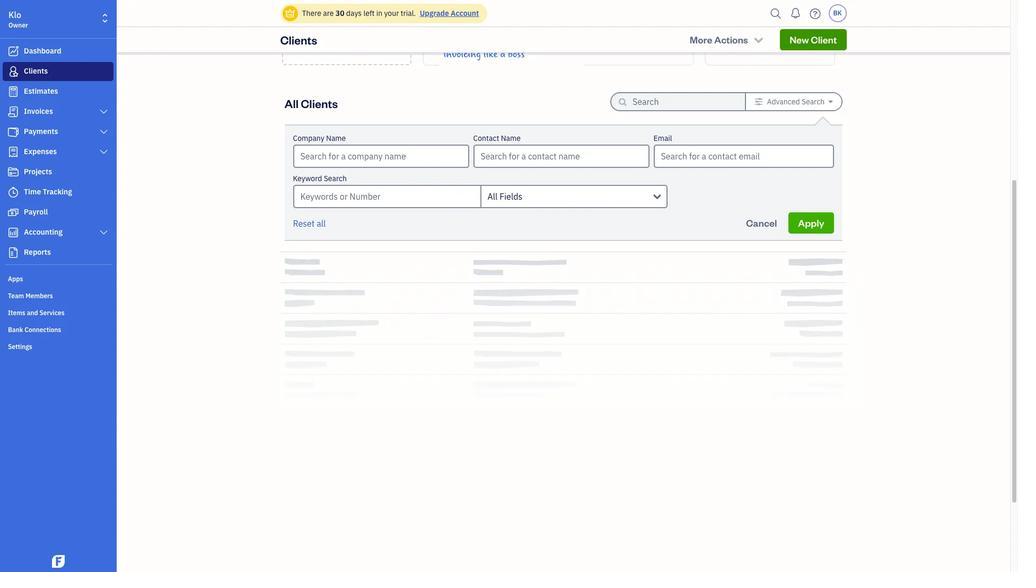 Task type: describe. For each thing, give the bounding box(es) containing it.
search image
[[768, 6, 785, 21]]

company name
[[293, 134, 346, 143]]

upgrade
[[420, 8, 449, 18]]

more actions
[[690, 33, 748, 46]]

payments
[[24, 127, 58, 136]]

apps
[[8, 275, 23, 283]]

go to help image
[[807, 6, 824, 21]]

notifications image
[[787, 3, 804, 24]]

estimates
[[24, 86, 58, 96]]

project image
[[7, 167, 20, 178]]

advanced search button
[[746, 93, 841, 110]]

freshbooks image
[[50, 556, 67, 568]]

0 horizontal spatial new client link
[[282, 0, 411, 65]]

money image
[[7, 207, 20, 218]]

expenses
[[24, 147, 57, 156]]

are
[[323, 8, 334, 18]]

name for company name
[[326, 134, 346, 143]]

bank connections
[[8, 326, 61, 334]]

items and services
[[8, 309, 65, 317]]

1 horizontal spatial new
[[790, 33, 809, 46]]

plus image
[[340, 6, 353, 16]]

upgrade account link
[[418, 8, 479, 18]]

search for keyword search
[[324, 174, 347, 183]]

reset all
[[293, 218, 326, 229]]

payroll link
[[3, 203, 113, 222]]

accounting link
[[3, 223, 113, 242]]

Keywords or Number text field
[[293, 185, 480, 208]]

all
[[317, 218, 326, 229]]

2 vertical spatial clients
[[301, 96, 338, 111]]

bk
[[833, 9, 842, 17]]

dashboard link
[[3, 42, 113, 61]]

expense image
[[7, 147, 20, 157]]

timer image
[[7, 187, 20, 198]]

clients inside main element
[[24, 66, 48, 76]]

time
[[24, 187, 41, 197]]

advanced
[[767, 97, 800, 107]]

apply
[[798, 217, 824, 229]]

1 horizontal spatial new client link
[[780, 29, 847, 50]]

0 vertical spatial clients
[[280, 32, 317, 47]]

services
[[39, 309, 65, 317]]

and
[[27, 309, 38, 317]]

chevron large down image
[[99, 229, 109, 237]]

report image
[[7, 248, 20, 258]]

1 horizontal spatial client
[[811, 33, 837, 46]]

estimate image
[[7, 86, 20, 97]]

apply button
[[789, 213, 834, 234]]

dashboard image
[[7, 46, 20, 57]]

bk button
[[829, 4, 847, 22]]

time tracking
[[24, 187, 72, 197]]

reports
[[24, 248, 51, 257]]

payroll
[[24, 207, 48, 217]]

cancel button
[[737, 213, 787, 234]]

main element
[[0, 0, 143, 573]]

chevron large down image for expenses
[[99, 148, 109, 156]]

0 horizontal spatial new
[[323, 25, 342, 37]]

there
[[302, 8, 321, 18]]

team members
[[8, 292, 53, 300]]

dashboard
[[24, 46, 61, 56]]

more actions button
[[680, 29, 774, 50]]

your
[[384, 8, 399, 18]]

all clients
[[284, 96, 338, 111]]

settings
[[8, 343, 32, 351]]



Task type: locate. For each thing, give the bounding box(es) containing it.
estimates link
[[3, 82, 113, 101]]

reset
[[293, 218, 315, 229]]

keyword
[[293, 174, 322, 183]]

apps link
[[3, 271, 113, 287]]

payments link
[[3, 122, 113, 142]]

new down notifications icon
[[790, 33, 809, 46]]

all for all fields
[[488, 191, 498, 202]]

client down days
[[344, 25, 370, 37]]

chevron large down image inside expenses "link"
[[99, 148, 109, 156]]

0 horizontal spatial client
[[344, 25, 370, 37]]

reset all button
[[293, 217, 326, 230]]

1 vertical spatial all
[[488, 191, 498, 202]]

new client
[[323, 25, 370, 37], [790, 33, 837, 46]]

search inside 'dropdown button'
[[802, 97, 825, 107]]

new client down go to help image
[[790, 33, 837, 46]]

bank connections link
[[3, 322, 113, 338]]

reports link
[[3, 243, 113, 262]]

fields
[[500, 191, 522, 202]]

klo
[[8, 10, 21, 20]]

0 horizontal spatial name
[[326, 134, 346, 143]]

2 vertical spatial chevron large down image
[[99, 148, 109, 156]]

All Fields field
[[480, 185, 667, 208]]

clients up "company name"
[[301, 96, 338, 111]]

Search text field
[[633, 93, 728, 110]]

projects
[[24, 167, 52, 177]]

chevron large down image for invoices
[[99, 108, 109, 116]]

account
[[451, 8, 479, 18]]

all fields
[[488, 191, 522, 202]]

tracking
[[43, 187, 72, 197]]

cancel
[[746, 217, 777, 229]]

name right "contact" in the left of the page
[[501, 134, 521, 143]]

1 name from the left
[[326, 134, 346, 143]]

invoices
[[24, 107, 53, 116]]

client image
[[7, 66, 20, 77]]

chart image
[[7, 227, 20, 238]]

1 vertical spatial clients
[[24, 66, 48, 76]]

client
[[344, 25, 370, 37], [811, 33, 837, 46]]

30
[[336, 8, 344, 18]]

items and services link
[[3, 305, 113, 321]]

1 vertical spatial search
[[324, 174, 347, 183]]

caretdown image
[[829, 98, 833, 106]]

search for advanced search
[[802, 97, 825, 107]]

search left caretdown icon
[[802, 97, 825, 107]]

2 name from the left
[[501, 134, 521, 143]]

search right keyword
[[324, 174, 347, 183]]

0 vertical spatial all
[[284, 96, 299, 111]]

chevrondown image
[[753, 34, 765, 45]]

contact name
[[473, 134, 521, 143]]

Search for a company name text field
[[294, 146, 468, 167]]

2 chevron large down image from the top
[[99, 128, 109, 136]]

chevron large down image up expenses "link"
[[99, 128, 109, 136]]

there are 30 days left in your trial. upgrade account
[[302, 8, 479, 18]]

1 vertical spatial chevron large down image
[[99, 128, 109, 136]]

name right company on the top left of page
[[326, 134, 346, 143]]

clients up estimates
[[24, 66, 48, 76]]

left
[[363, 8, 375, 18]]

payment image
[[7, 127, 20, 137]]

company
[[293, 134, 324, 143]]

crown image
[[284, 8, 296, 19]]

settings image
[[755, 98, 763, 106]]

0 vertical spatial search
[[802, 97, 825, 107]]

new client link
[[282, 0, 411, 65], [780, 29, 847, 50]]

Search for a contact name text field
[[474, 146, 648, 167]]

email
[[654, 134, 672, 143]]

1 horizontal spatial name
[[501, 134, 521, 143]]

settings link
[[3, 339, 113, 355]]

invoices link
[[3, 102, 113, 121]]

all up company on the top left of page
[[284, 96, 299, 111]]

1 horizontal spatial all
[[488, 191, 498, 202]]

name for contact name
[[501, 134, 521, 143]]

chevron large down image for payments
[[99, 128, 109, 136]]

1 chevron large down image from the top
[[99, 108, 109, 116]]

all left fields at top
[[488, 191, 498, 202]]

connections
[[25, 326, 61, 334]]

clients
[[280, 32, 317, 47], [24, 66, 48, 76], [301, 96, 338, 111]]

more
[[690, 33, 712, 46]]

clients link
[[3, 62, 113, 81]]

contact
[[473, 134, 499, 143]]

search
[[802, 97, 825, 107], [324, 174, 347, 183]]

time tracking link
[[3, 183, 113, 202]]

name
[[326, 134, 346, 143], [501, 134, 521, 143]]

expenses link
[[3, 143, 113, 162]]

owner
[[8, 21, 28, 29]]

Search for a contact email text field
[[655, 146, 833, 167]]

all for all clients
[[284, 96, 299, 111]]

chevron large down image
[[99, 108, 109, 116], [99, 128, 109, 136], [99, 148, 109, 156]]

new
[[323, 25, 342, 37], [790, 33, 809, 46]]

all inside field
[[488, 191, 498, 202]]

0 horizontal spatial new client
[[323, 25, 370, 37]]

chevron large down image up payments link
[[99, 108, 109, 116]]

advanced search
[[767, 97, 825, 107]]

days
[[346, 8, 362, 18]]

keyword search
[[293, 174, 347, 183]]

klo owner
[[8, 10, 28, 29]]

actions
[[714, 33, 748, 46]]

0 vertical spatial chevron large down image
[[99, 108, 109, 116]]

client down go to help image
[[811, 33, 837, 46]]

team
[[8, 292, 24, 300]]

0 horizontal spatial all
[[284, 96, 299, 111]]

3 chevron large down image from the top
[[99, 148, 109, 156]]

0 horizontal spatial search
[[324, 174, 347, 183]]

in
[[376, 8, 382, 18]]

new down "are"
[[323, 25, 342, 37]]

all
[[284, 96, 299, 111], [488, 191, 498, 202]]

chevron large down image down payments link
[[99, 148, 109, 156]]

clients down crown image
[[280, 32, 317, 47]]

projects link
[[3, 163, 113, 182]]

members
[[25, 292, 53, 300]]

items
[[8, 309, 25, 317]]

team members link
[[3, 288, 113, 304]]

trial.
[[401, 8, 416, 18]]

bank
[[8, 326, 23, 334]]

new client down 30
[[323, 25, 370, 37]]

accounting
[[24, 227, 63, 237]]

1 horizontal spatial search
[[802, 97, 825, 107]]

1 horizontal spatial new client
[[790, 33, 837, 46]]

invoice image
[[7, 107, 20, 117]]



Task type: vqa. For each thing, say whether or not it's contained in the screenshot.
INSIGHTS.
no



